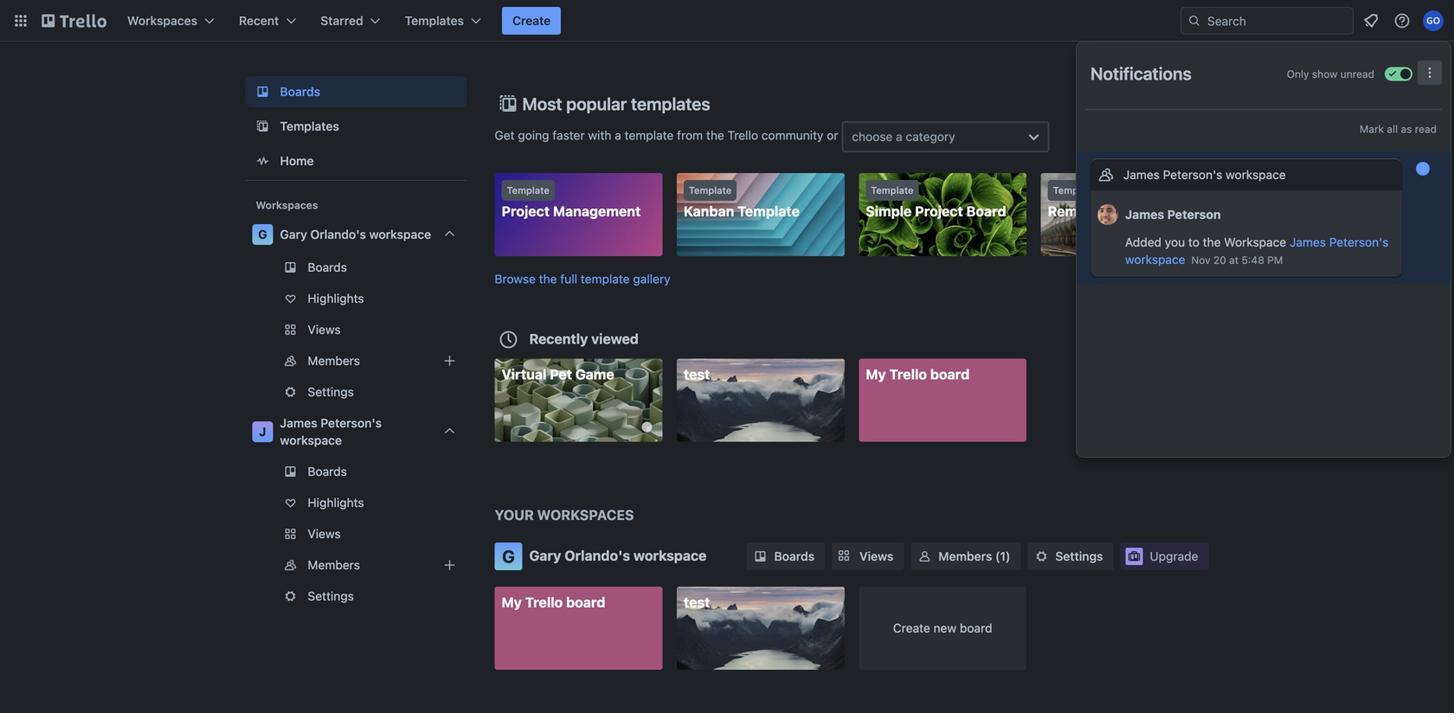 Task type: describe. For each thing, give the bounding box(es) containing it.
starred
[[321, 13, 363, 28]]

2 vertical spatial trello
[[525, 594, 563, 611]]

template for remote
[[1053, 185, 1096, 196]]

1 vertical spatial template
[[581, 272, 630, 286]]

templates inside popup button
[[405, 13, 464, 28]]

workspaces button
[[117, 7, 225, 35]]

settings link for peterson's
[[245, 583, 467, 610]]

get
[[495, 128, 515, 143]]

starred button
[[310, 7, 391, 35]]

mark all as read
[[1360, 123, 1437, 135]]

create for create new board
[[893, 621, 931, 636]]

mark
[[1360, 123, 1385, 135]]

your workspaces
[[495, 507, 634, 523]]

upgrade
[[1150, 549, 1199, 564]]

boards for settings link to the middle
[[775, 549, 815, 564]]

members link for orlando's
[[245, 347, 467, 375]]

pm
[[1268, 254, 1284, 266]]

1 horizontal spatial my trello board link
[[859, 359, 1027, 442]]

choose a category
[[852, 129, 956, 144]]

settings for gary orlando's workspace
[[308, 385, 354, 399]]

full
[[561, 272, 578, 286]]

open information menu image
[[1394, 12, 1411, 29]]

kanban
[[684, 203, 735, 220]]

test link for gary orlando's workspace
[[677, 587, 845, 670]]

sm image for boards
[[752, 548, 769, 565]]

hub
[[1143, 203, 1170, 220]]

with
[[588, 128, 612, 143]]

template kanban template
[[684, 185, 800, 220]]

category
[[906, 129, 956, 144]]

5:48
[[1242, 254, 1265, 266]]

upgrade button
[[1121, 543, 1209, 571]]

members for gary orlando's workspace
[[308, 354, 360, 368]]

team
[[1103, 203, 1139, 220]]

members (1)
[[939, 549, 1011, 564]]

templates button
[[395, 7, 492, 35]]

settings for james peterson's workspace
[[308, 589, 354, 604]]

you
[[1165, 235, 1186, 249]]

highlights for orlando's
[[308, 291, 364, 306]]

home image
[[252, 151, 273, 171]]

views for orlando's
[[308, 323, 341, 337]]

highlights link for peterson's
[[245, 489, 467, 517]]

1 vertical spatial board
[[566, 594, 606, 611]]

workspaces
[[537, 507, 634, 523]]

views link for orlando's
[[245, 316, 467, 344]]

sm image
[[916, 548, 934, 565]]

show
[[1313, 68, 1338, 80]]

james right j
[[280, 416, 318, 430]]

added
[[1126, 235, 1162, 249]]

virtual
[[502, 366, 547, 383]]

board image
[[252, 81, 273, 102]]

james inside button
[[1126, 207, 1165, 222]]

1 vertical spatial orlando's
[[565, 548, 630, 564]]

template project management
[[502, 185, 641, 220]]

as
[[1401, 123, 1413, 135]]

game
[[576, 366, 614, 383]]

mark all as read button
[[1360, 120, 1437, 138]]

or
[[827, 128, 839, 143]]

1 horizontal spatial a
[[896, 129, 903, 144]]

recently
[[529, 331, 588, 347]]

virtual pet game link
[[495, 359, 663, 442]]

recent button
[[229, 7, 307, 35]]

your
[[495, 507, 534, 523]]

nov 20 at 5:48 pm
[[1192, 254, 1284, 266]]

management
[[553, 203, 641, 220]]

all
[[1388, 123, 1398, 135]]

pet
[[550, 366, 572, 383]]

20
[[1214, 254, 1227, 266]]

gallery
[[633, 272, 671, 286]]

highlights for peterson's
[[308, 496, 364, 510]]

to
[[1189, 235, 1200, 249]]

browse the full template gallery
[[495, 272, 671, 286]]

read
[[1416, 123, 1437, 135]]

templates
[[631, 94, 711, 114]]

test link for recently viewed
[[677, 359, 845, 442]]

simple
[[866, 203, 912, 220]]

viewed
[[592, 331, 639, 347]]

james peterson button up workspace
[[1091, 190, 1403, 232]]

james peterson (jamespeterson93) image
[[1098, 202, 1119, 228]]

1 horizontal spatial my
[[866, 366, 886, 383]]

1 vertical spatial settings
[[1056, 549, 1104, 564]]

only show unread
[[1287, 68, 1375, 80]]

template right kanban
[[738, 203, 800, 220]]

project inside template simple project board
[[915, 203, 964, 220]]

1 vertical spatial templates
[[280, 119, 339, 133]]

browse the full template gallery link
[[495, 272, 671, 286]]

0 notifications image
[[1361, 10, 1382, 31]]

0 horizontal spatial my
[[502, 594, 522, 611]]

recent
[[239, 13, 279, 28]]

going
[[518, 128, 549, 143]]

choose
[[852, 129, 893, 144]]

faster
[[553, 128, 585, 143]]

new
[[934, 621, 957, 636]]

search image
[[1188, 14, 1202, 28]]

james up hub
[[1124, 168, 1160, 182]]

peterson
[[1168, 207, 1221, 222]]

1 horizontal spatial my trello board
[[866, 366, 970, 383]]

1 vertical spatial gary orlando's workspace
[[529, 548, 707, 564]]

create new board
[[893, 621, 993, 636]]



Task type: vqa. For each thing, say whether or not it's contained in the screenshot.
Orlando's Views
yes



Task type: locate. For each thing, give the bounding box(es) containing it.
1 vertical spatial james peterson's workspace
[[1126, 235, 1389, 267]]

a right the with
[[615, 128, 622, 143]]

template for simple
[[871, 185, 914, 196]]

james peterson button up you on the right
[[1126, 207, 1221, 222]]

create up most
[[513, 13, 551, 28]]

orlando's down home link
[[310, 227, 366, 242]]

0 vertical spatial gary
[[280, 227, 307, 242]]

template board image
[[252, 116, 273, 137]]

template right full
[[581, 272, 630, 286]]

1 horizontal spatial gary
[[529, 548, 561, 564]]

0 vertical spatial james peterson's workspace
[[1124, 168, 1286, 182]]

notifications
[[1091, 63, 1192, 84]]

1 horizontal spatial peterson's
[[1163, 168, 1223, 182]]

from
[[677, 128, 703, 143]]

template remote team hub
[[1048, 185, 1170, 220]]

2 vertical spatial views
[[860, 549, 894, 564]]

views link
[[245, 316, 467, 344], [245, 520, 467, 548], [832, 543, 904, 571]]

g down your
[[502, 546, 515, 567]]

james
[[1124, 168, 1160, 182], [1126, 207, 1165, 222], [1290, 235, 1327, 249], [280, 416, 318, 430]]

1 test link from the top
[[677, 359, 845, 442]]

settings link for orlando's
[[245, 378, 467, 406]]

1 vertical spatial test link
[[677, 587, 845, 670]]

1 horizontal spatial workspaces
[[256, 199, 318, 211]]

templates link
[[245, 111, 467, 142]]

0 horizontal spatial orlando's
[[310, 227, 366, 242]]

highlights link
[[245, 285, 467, 313], [245, 489, 467, 517]]

0 vertical spatial board
[[931, 366, 970, 383]]

(1)
[[996, 549, 1011, 564]]

1 vertical spatial highlights link
[[245, 489, 467, 517]]

home
[[280, 154, 314, 168]]

0 horizontal spatial gary orlando's workspace
[[280, 227, 431, 242]]

members for james peterson's workspace
[[308, 558, 360, 572]]

1 project from the left
[[502, 203, 550, 220]]

template for project
[[507, 185, 550, 196]]

james peterson
[[1126, 207, 1221, 222]]

2 horizontal spatial trello
[[890, 366, 927, 383]]

2 test link from the top
[[677, 587, 845, 670]]

g down home icon at the top of page
[[258, 227, 267, 242]]

1 vertical spatial settings link
[[1028, 543, 1114, 571]]

template inside template simple project board
[[871, 185, 914, 196]]

gary down home
[[280, 227, 307, 242]]

1 horizontal spatial g
[[502, 546, 515, 567]]

0 vertical spatial template
[[625, 128, 674, 143]]

2 horizontal spatial peterson's
[[1330, 235, 1389, 249]]

1 horizontal spatial templates
[[405, 13, 464, 28]]

1 vertical spatial peterson's
[[1330, 235, 1389, 249]]

0 vertical spatial test
[[684, 366, 710, 383]]

2 vertical spatial settings
[[308, 589, 354, 604]]

2 members link from the top
[[245, 552, 467, 579]]

settings link
[[245, 378, 467, 406], [1028, 543, 1114, 571], [245, 583, 467, 610]]

gary orlando's workspace
[[280, 227, 431, 242], [529, 548, 707, 564]]

boards for peterson's's "members" link
[[308, 465, 347, 479]]

1 vertical spatial my trello board link
[[495, 587, 663, 670]]

0 horizontal spatial templates
[[280, 119, 339, 133]]

1 vertical spatial the
[[1203, 235, 1221, 249]]

virtual pet game
[[502, 366, 614, 383]]

2 highlights from the top
[[308, 496, 364, 510]]

0 horizontal spatial my trello board
[[502, 594, 606, 611]]

j
[[259, 425, 266, 439]]

add image
[[439, 555, 460, 576]]

1 vertical spatial views
[[308, 527, 341, 541]]

james peterson button
[[1091, 190, 1403, 232], [1126, 207, 1221, 222]]

2 vertical spatial peterson's
[[321, 416, 382, 430]]

0 vertical spatial trello
[[728, 128, 759, 143]]

views for peterson's
[[308, 527, 341, 541]]

added you to the workspace
[[1126, 235, 1290, 249]]

gary orlando's workspace down home link
[[280, 227, 431, 242]]

create inside button
[[513, 13, 551, 28]]

orlando's down workspaces
[[565, 548, 630, 564]]

1 members link from the top
[[245, 347, 467, 375]]

add image
[[439, 351, 460, 371]]

test for recently viewed
[[684, 366, 710, 383]]

1 vertical spatial highlights
[[308, 496, 364, 510]]

test
[[684, 366, 710, 383], [684, 594, 710, 611]]

orlando's
[[310, 227, 366, 242], [565, 548, 630, 564]]

my
[[866, 366, 886, 383], [502, 594, 522, 611]]

0 horizontal spatial sm image
[[752, 548, 769, 565]]

james up added
[[1126, 207, 1165, 222]]

create left new
[[893, 621, 931, 636]]

only
[[1287, 68, 1310, 80]]

trello
[[728, 128, 759, 143], [890, 366, 927, 383], [525, 594, 563, 611]]

template down going on the top of page
[[507, 185, 550, 196]]

sm image for settings
[[1033, 548, 1051, 565]]

1 highlights from the top
[[308, 291, 364, 306]]

1 sm image from the left
[[752, 548, 769, 565]]

workspaces inside popup button
[[127, 13, 197, 28]]

project inside template project management
[[502, 203, 550, 220]]

workspaces
[[127, 13, 197, 28], [256, 199, 318, 211]]

test for gary orlando's workspace
[[684, 594, 710, 611]]

2 sm image from the left
[[1033, 548, 1051, 565]]

templates up home
[[280, 119, 339, 133]]

1 horizontal spatial gary orlando's workspace
[[529, 548, 707, 564]]

1 horizontal spatial create
[[893, 621, 931, 636]]

0 vertical spatial views
[[308, 323, 341, 337]]

templates
[[405, 13, 464, 28], [280, 119, 339, 133]]

template up remote on the top
[[1053, 185, 1096, 196]]

0 vertical spatial create
[[513, 13, 551, 28]]

gary orlando (garyorlando) image
[[1424, 10, 1444, 31]]

the
[[707, 128, 725, 143], [1203, 235, 1221, 249], [539, 272, 557, 286]]

highlights link for orlando's
[[245, 285, 467, 313]]

0 vertical spatial settings link
[[245, 378, 467, 406]]

peterson's
[[1163, 168, 1223, 182], [1330, 235, 1389, 249], [321, 416, 382, 430]]

recently viewed
[[529, 331, 639, 347]]

1 highlights link from the top
[[245, 285, 467, 313]]

0 horizontal spatial my trello board link
[[495, 587, 663, 670]]

2 vertical spatial settings link
[[245, 583, 467, 610]]

template inside template remote team hub
[[1053, 185, 1096, 196]]

0 vertical spatial the
[[707, 128, 725, 143]]

0 vertical spatial members link
[[245, 347, 467, 375]]

1 horizontal spatial sm image
[[1033, 548, 1051, 565]]

2 test from the top
[[684, 594, 710, 611]]

1 horizontal spatial trello
[[728, 128, 759, 143]]

0 horizontal spatial peterson's
[[321, 416, 382, 430]]

1 test from the top
[[684, 366, 710, 383]]

project left board
[[915, 203, 964, 220]]

0 horizontal spatial g
[[258, 227, 267, 242]]

gary down your workspaces
[[529, 548, 561, 564]]

1 vertical spatial gary
[[529, 548, 561, 564]]

most popular templates
[[523, 94, 711, 114]]

create
[[513, 13, 551, 28], [893, 621, 931, 636]]

james peterson's workspace link
[[1126, 235, 1389, 267]]

boards link
[[245, 76, 467, 107], [245, 254, 467, 281], [245, 458, 467, 486], [747, 543, 825, 571]]

members
[[308, 354, 360, 368], [939, 549, 993, 564], [308, 558, 360, 572]]

the right to
[[1203, 235, 1221, 249]]

template inside template project management
[[507, 185, 550, 196]]

template simple project board
[[866, 185, 1007, 220]]

create button
[[502, 7, 561, 35]]

james peterson's workspace
[[1124, 168, 1286, 182], [1126, 235, 1389, 267], [280, 416, 382, 448]]

gary
[[280, 227, 307, 242], [529, 548, 561, 564]]

2 project from the left
[[915, 203, 964, 220]]

1 vertical spatial trello
[[890, 366, 927, 383]]

home link
[[245, 145, 467, 177]]

template down templates
[[625, 128, 674, 143]]

there is new activity on this board. image
[[642, 422, 652, 433]]

highlights
[[308, 291, 364, 306], [308, 496, 364, 510]]

1 horizontal spatial the
[[707, 128, 725, 143]]

sm image
[[752, 548, 769, 565], [1033, 548, 1051, 565]]

Search field
[[1202, 8, 1353, 34]]

template up simple
[[871, 185, 914, 196]]

browse
[[495, 272, 536, 286]]

2 highlights link from the top
[[245, 489, 467, 517]]

the right from
[[707, 128, 725, 143]]

create for create
[[513, 13, 551, 28]]

settings
[[308, 385, 354, 399], [1056, 549, 1104, 564], [308, 589, 354, 604]]

community
[[762, 128, 824, 143]]

workspace
[[1225, 235, 1287, 249]]

1 vertical spatial create
[[893, 621, 931, 636]]

workspace
[[1226, 168, 1286, 182], [369, 227, 431, 242], [1126, 252, 1186, 267], [280, 433, 342, 448], [634, 548, 707, 564]]

0 vertical spatial workspaces
[[127, 13, 197, 28]]

0 vertical spatial peterson's
[[1163, 168, 1223, 182]]

0 vertical spatial highlights
[[308, 291, 364, 306]]

0 horizontal spatial create
[[513, 13, 551, 28]]

1 vertical spatial workspaces
[[256, 199, 318, 211]]

get going faster with a template from the trello community or
[[495, 128, 842, 143]]

boards
[[280, 84, 320, 99], [308, 260, 347, 274], [308, 465, 347, 479], [775, 549, 815, 564]]

0 horizontal spatial the
[[539, 272, 557, 286]]

2 vertical spatial board
[[960, 621, 993, 636]]

members link for peterson's
[[245, 552, 467, 579]]

a right choose
[[896, 129, 903, 144]]

0 vertical spatial orlando's
[[310, 227, 366, 242]]

board
[[931, 366, 970, 383], [566, 594, 606, 611], [960, 621, 993, 636]]

nov
[[1192, 254, 1211, 266]]

project up browse
[[502, 203, 550, 220]]

project
[[502, 203, 550, 220], [915, 203, 964, 220]]

0 vertical spatial my trello board link
[[859, 359, 1027, 442]]

1 horizontal spatial project
[[915, 203, 964, 220]]

1 vertical spatial my
[[502, 594, 522, 611]]

0 vertical spatial settings
[[308, 385, 354, 399]]

most
[[523, 94, 563, 114]]

popular
[[566, 94, 627, 114]]

gary orlando's workspace down workspaces
[[529, 548, 707, 564]]

my trello board link
[[859, 359, 1027, 442], [495, 587, 663, 670]]

workspace inside james peterson's workspace link
[[1126, 252, 1186, 267]]

1 vertical spatial test
[[684, 594, 710, 611]]

the left full
[[539, 272, 557, 286]]

board
[[967, 203, 1007, 220]]

back to home image
[[42, 7, 107, 35]]

0 vertical spatial g
[[258, 227, 267, 242]]

2 vertical spatial james peterson's workspace
[[280, 416, 382, 448]]

0 horizontal spatial trello
[[525, 594, 563, 611]]

primary element
[[0, 0, 1455, 42]]

james right workspace
[[1290, 235, 1327, 249]]

templates right "starred" dropdown button
[[405, 13, 464, 28]]

my trello board
[[866, 366, 970, 383], [502, 594, 606, 611]]

template up kanban
[[689, 185, 732, 196]]

1 horizontal spatial orlando's
[[565, 548, 630, 564]]

0 vertical spatial templates
[[405, 13, 464, 28]]

0 horizontal spatial project
[[502, 203, 550, 220]]

2 horizontal spatial the
[[1203, 235, 1221, 249]]

0 vertical spatial test link
[[677, 359, 845, 442]]

0 vertical spatial my trello board
[[866, 366, 970, 383]]

unread
[[1341, 68, 1375, 80]]

views
[[308, 323, 341, 337], [308, 527, 341, 541], [860, 549, 894, 564]]

1 vertical spatial my trello board
[[502, 594, 606, 611]]

0 vertical spatial my
[[866, 366, 886, 383]]

0 horizontal spatial gary
[[280, 227, 307, 242]]

1 vertical spatial g
[[502, 546, 515, 567]]

remote
[[1048, 203, 1100, 220]]

2 vertical spatial the
[[539, 272, 557, 286]]

test link
[[677, 359, 845, 442], [677, 587, 845, 670]]

0 vertical spatial highlights link
[[245, 285, 467, 313]]

0 horizontal spatial workspaces
[[127, 13, 197, 28]]

0 vertical spatial gary orlando's workspace
[[280, 227, 431, 242]]

1 vertical spatial members link
[[245, 552, 467, 579]]

at
[[1230, 254, 1239, 266]]

template
[[625, 128, 674, 143], [581, 272, 630, 286]]

boards for orlando's "members" link
[[308, 260, 347, 274]]

views link for peterson's
[[245, 520, 467, 548]]

template for kanban
[[689, 185, 732, 196]]

a
[[615, 128, 622, 143], [896, 129, 903, 144]]

template
[[507, 185, 550, 196], [689, 185, 732, 196], [871, 185, 914, 196], [1053, 185, 1096, 196], [738, 203, 800, 220]]

0 horizontal spatial a
[[615, 128, 622, 143]]



